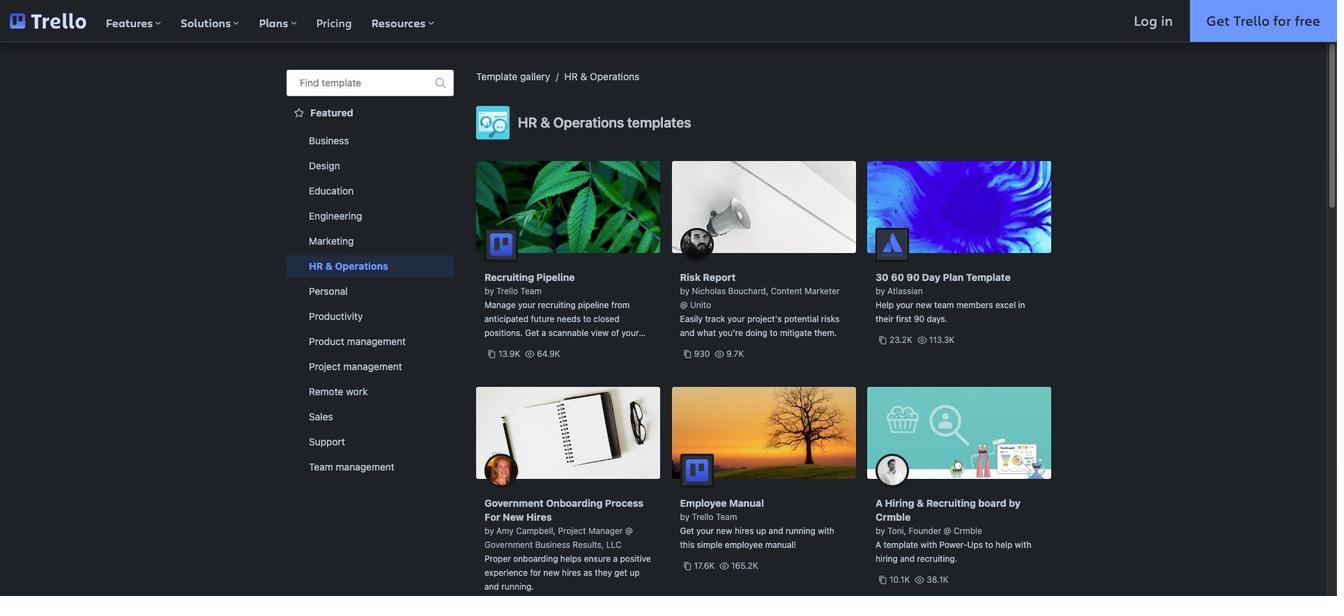 Task type: describe. For each thing, give the bounding box(es) containing it.
0 horizontal spatial team
[[309, 461, 333, 473]]

helps
[[560, 554, 582, 564]]

excel
[[995, 300, 1016, 310]]

64.9k
[[537, 349, 560, 359]]

for inside government onboarding process for new hires by amy campbell, project manager @ government business results, llc proper onboarding helps ensure a positive experience for new hires as they get up and running.
[[530, 567, 541, 578]]

60
[[891, 271, 904, 283]]

nicholas
[[692, 286, 726, 296]]

risks
[[821, 314, 840, 324]]

1 vertical spatial crmble
[[954, 526, 982, 536]]

bouchard,
[[728, 286, 768, 296]]

recruiting pipeline by trello team
[[485, 271, 575, 296]]

engineering
[[309, 210, 362, 222]]

work
[[346, 386, 368, 397]]

1 horizontal spatial in
[[1161, 11, 1173, 30]]

doing
[[745, 328, 767, 338]]

get inside employee manual by trello team get your new hires up and running with this simple employee manual!
[[680, 526, 694, 536]]

plans button
[[249, 0, 306, 42]]

hr for topmost hr & operations link
[[564, 70, 578, 82]]

product management link
[[287, 330, 454, 353]]

sales link
[[287, 406, 454, 428]]

a hiring & recruiting board by crmble by toni, founder @ crmble a template with power-ups to help with hiring and recruiting.
[[876, 497, 1031, 564]]

get
[[614, 567, 627, 578]]

personal link
[[287, 280, 454, 303]]

simple
[[697, 540, 723, 550]]

2 horizontal spatial with
[[1015, 540, 1031, 550]]

easily
[[680, 314, 703, 324]]

support
[[309, 436, 345, 448]]

by inside recruiting pipeline by trello team
[[485, 286, 494, 296]]

and inside government onboarding process for new hires by amy campbell, project manager @ government business results, llc proper onboarding helps ensure a positive experience for new hires as they get up and running.
[[485, 581, 499, 592]]

llc
[[606, 540, 622, 550]]

power-
[[939, 540, 967, 550]]

get trello for free
[[1206, 11, 1320, 30]]

productivity link
[[287, 305, 454, 328]]

gallery
[[520, 70, 550, 82]]

product
[[309, 335, 344, 347]]

productivity
[[309, 310, 363, 322]]

manager
[[588, 526, 623, 536]]

find template
[[300, 77, 361, 89]]

1 horizontal spatial with
[[921, 540, 937, 550]]

and inside employee manual by trello team get your new hires up and running with this simple employee manual!
[[769, 526, 783, 536]]

mitigate
[[780, 328, 812, 338]]

team management
[[309, 461, 394, 473]]

remote work link
[[287, 381, 454, 403]]

this
[[680, 540, 694, 550]]

in inside 30 60 90 day plan template by atlassian help your new team members excel in their first 90 days.
[[1018, 300, 1025, 310]]

project management link
[[287, 356, 454, 378]]

hr & operations for the left hr & operations link
[[309, 260, 388, 272]]

hr & operations icon image
[[476, 106, 510, 139]]

help
[[876, 300, 894, 310]]

trello for employee manual
[[692, 512, 714, 522]]

government onboarding process for new hires by amy campbell, project manager @ government business results, llc proper onboarding helps ensure a positive experience for new hires as they get up and running.
[[485, 497, 651, 592]]

to inside a hiring & recruiting board by crmble by toni, founder @ crmble a template with power-ups to help with hiring and recruiting.
[[985, 540, 993, 550]]

& inside a hiring & recruiting board by crmble by toni, founder @ crmble a template with power-ups to help with hiring and recruiting.
[[917, 497, 924, 509]]

pricing
[[316, 15, 352, 30]]

ups
[[967, 540, 983, 550]]

1 vertical spatial operations
[[553, 114, 624, 130]]

new inside 30 60 90 day plan template by atlassian help your new team members excel in their first 90 days.
[[916, 300, 932, 310]]

risk
[[680, 271, 701, 283]]

0 vertical spatial crmble
[[876, 511, 911, 523]]

design
[[309, 160, 340, 171]]

employee
[[725, 540, 763, 550]]

founder
[[909, 526, 941, 536]]

plans
[[259, 15, 288, 31]]

a
[[613, 554, 618, 564]]

get trello for free link
[[1190, 0, 1337, 42]]

resources
[[371, 15, 426, 31]]

template gallery link
[[476, 70, 550, 82]]

running
[[786, 526, 815, 536]]

days.
[[927, 314, 948, 324]]

with inside employee manual by trello team get your new hires up and running with this simple employee manual!
[[818, 526, 834, 536]]

onboarding
[[513, 554, 558, 564]]

hiring
[[885, 497, 914, 509]]

2 horizontal spatial trello
[[1234, 11, 1270, 30]]

0 horizontal spatial hr & operations link
[[287, 255, 454, 277]]

up inside employee manual by trello team get your new hires up and running with this simple employee manual!
[[756, 526, 766, 536]]

and inside risk report by nicholas bouchard, content marketer @ unito easily track your project's potential risks and what you're doing to mitigate them.
[[680, 328, 695, 338]]

free
[[1295, 11, 1320, 30]]

trello for recruiting pipeline
[[496, 286, 518, 296]]

experience
[[485, 567, 528, 578]]

template inside 30 60 90 day plan template by atlassian help your new team members excel in their first 90 days.
[[966, 271, 1011, 283]]

1 vertical spatial 90
[[914, 314, 924, 324]]

content
[[771, 286, 802, 296]]

management for project management
[[343, 360, 402, 372]]

project's
[[747, 314, 782, 324]]

team management link
[[287, 456, 454, 478]]

recruiting inside recruiting pipeline by trello team
[[485, 271, 534, 283]]

unito
[[690, 300, 711, 310]]

operations for the left hr & operations link
[[335, 260, 388, 272]]

business inside government onboarding process for new hires by amy campbell, project manager @ government business results, llc proper onboarding helps ensure a positive experience for new hires as they get up and running.
[[535, 540, 570, 550]]

employee
[[680, 497, 727, 509]]

by inside government onboarding process for new hires by amy campbell, project manager @ government business results, llc proper onboarding helps ensure a positive experience for new hires as they get up and running.
[[485, 526, 494, 536]]

hr & operations for topmost hr & operations link
[[564, 70, 639, 82]]

Find template field
[[287, 70, 454, 96]]

design link
[[287, 155, 454, 177]]

1 horizontal spatial get
[[1206, 11, 1230, 30]]

engineering link
[[287, 205, 454, 227]]

new
[[503, 511, 524, 523]]

2 a from the top
[[876, 540, 881, 550]]

solutions button
[[171, 0, 249, 42]]

recruiting.
[[917, 554, 957, 564]]

@ inside risk report by nicholas bouchard, content marketer @ unito easily track your project's potential risks and what you're doing to mitigate them.
[[680, 300, 688, 310]]

1 government from the top
[[485, 497, 544, 509]]

them.
[[814, 328, 837, 338]]

1 a from the top
[[876, 497, 883, 509]]

sales
[[309, 411, 333, 422]]



Task type: locate. For each thing, give the bounding box(es) containing it.
0 vertical spatial to
[[770, 328, 778, 338]]

pipeline
[[536, 271, 575, 283]]

2 horizontal spatial team
[[716, 512, 737, 522]]

@ inside a hiring & recruiting board by crmble by toni, founder @ crmble a template with power-ups to help with hiring and recruiting.
[[944, 526, 951, 536]]

0 horizontal spatial crmble
[[876, 511, 911, 523]]

you're
[[718, 328, 743, 338]]

template up featured
[[322, 77, 361, 89]]

& up personal
[[325, 260, 333, 272]]

2 vertical spatial management
[[336, 461, 394, 473]]

0 horizontal spatial hr
[[309, 260, 323, 272]]

0 vertical spatial template
[[476, 70, 517, 82]]

get
[[1206, 11, 1230, 30], [680, 526, 694, 536]]

in
[[1161, 11, 1173, 30], [1018, 300, 1025, 310]]

atlassian image
[[876, 228, 909, 261]]

manual
[[729, 497, 764, 509]]

new inside government onboarding process for new hires by amy campbell, project manager @ government business results, llc proper onboarding helps ensure a positive experience for new hires as they get up and running.
[[543, 567, 560, 578]]

1 horizontal spatial hr & operations
[[564, 70, 639, 82]]

trello
[[1234, 11, 1270, 30], [496, 286, 518, 296], [692, 512, 714, 522]]

1 horizontal spatial to
[[985, 540, 993, 550]]

0 horizontal spatial recruiting
[[485, 271, 534, 283]]

hr & operations link up hr & operations templates
[[564, 70, 639, 82]]

management for team management
[[336, 461, 394, 473]]

up right 'get'
[[630, 567, 640, 578]]

0 vertical spatial government
[[485, 497, 544, 509]]

1 horizontal spatial new
[[716, 526, 732, 536]]

trello team image for recruiting pipeline
[[485, 228, 518, 261]]

by inside 30 60 90 day plan template by atlassian help your new team members excel in their first 90 days.
[[876, 286, 885, 296]]

your inside risk report by nicholas bouchard, content marketer @ unito easily track your project's potential risks and what you're doing to mitigate them.
[[728, 314, 745, 324]]

track
[[705, 314, 725, 324]]

hr & operations link up personal link
[[287, 255, 454, 277]]

for
[[1273, 11, 1291, 30], [530, 567, 541, 578]]

atlassian
[[887, 286, 923, 296]]

1 vertical spatial hr & operations
[[309, 260, 388, 272]]

new inside employee manual by trello team get your new hires up and running with this simple employee manual!
[[716, 526, 732, 536]]

@ inside government onboarding process for new hires by amy campbell, project manager @ government business results, llc proper onboarding helps ensure a positive experience for new hires as they get up and running.
[[625, 526, 633, 536]]

1 horizontal spatial crmble
[[954, 526, 982, 536]]

1 horizontal spatial up
[[756, 526, 766, 536]]

trello image
[[10, 13, 86, 29], [10, 13, 86, 29]]

templates
[[627, 114, 691, 130]]

& right gallery
[[580, 70, 587, 82]]

team for employee
[[716, 512, 737, 522]]

2 horizontal spatial hr
[[564, 70, 578, 82]]

to inside risk report by nicholas bouchard, content marketer @ unito easily track your project's potential risks and what you're doing to mitigate them.
[[770, 328, 778, 338]]

0 vertical spatial management
[[347, 335, 406, 347]]

165.2k
[[731, 560, 758, 571]]

hr right hr & operations icon
[[518, 114, 537, 130]]

product management
[[309, 335, 406, 347]]

ensure
[[584, 554, 611, 564]]

crmble
[[876, 511, 911, 523], [954, 526, 982, 536]]

find
[[300, 77, 319, 89]]

first
[[896, 314, 912, 324]]

90 right first
[[914, 314, 924, 324]]

1 horizontal spatial team
[[520, 286, 542, 296]]

@ right manager
[[625, 526, 633, 536]]

trello inside recruiting pipeline by trello team
[[496, 286, 518, 296]]

your
[[896, 300, 914, 310], [728, 314, 745, 324], [696, 526, 714, 536]]

0 vertical spatial trello
[[1234, 11, 1270, 30]]

project inside government onboarding process for new hires by amy campbell, project manager @ government business results, llc proper onboarding helps ensure a positive experience for new hires as they get up and running.
[[558, 526, 586, 536]]

management
[[347, 335, 406, 347], [343, 360, 402, 372], [336, 461, 394, 473]]

resources button
[[362, 0, 444, 42]]

with
[[818, 526, 834, 536], [921, 540, 937, 550], [1015, 540, 1031, 550]]

project up remote
[[309, 360, 341, 372]]

0 horizontal spatial with
[[818, 526, 834, 536]]

2 vertical spatial team
[[716, 512, 737, 522]]

2 vertical spatial your
[[696, 526, 714, 536]]

business link
[[287, 130, 454, 152]]

crmble up toni,
[[876, 511, 911, 523]]

for down onboarding
[[530, 567, 541, 578]]

0 vertical spatial in
[[1161, 11, 1173, 30]]

report
[[703, 271, 736, 283]]

template up members
[[966, 271, 1011, 283]]

0 vertical spatial for
[[1273, 11, 1291, 30]]

30 60 90 day plan template by atlassian help your new team members excel in their first 90 days.
[[876, 271, 1025, 324]]

business down campbell, in the left of the page
[[535, 540, 570, 550]]

marketing link
[[287, 230, 454, 252]]

2 horizontal spatial your
[[896, 300, 914, 310]]

for left free
[[1273, 11, 1291, 30]]

0 horizontal spatial trello team image
[[485, 228, 518, 261]]

1 horizontal spatial for
[[1273, 11, 1291, 30]]

team down support
[[309, 461, 333, 473]]

management down support link
[[336, 461, 394, 473]]

1 vertical spatial get
[[680, 526, 694, 536]]

management down product management link
[[343, 360, 402, 372]]

by inside employee manual by trello team get your new hires up and running with this simple employee manual!
[[680, 512, 690, 522]]

1 vertical spatial new
[[716, 526, 732, 536]]

amy campbell, project manager @ government business results, llc image
[[485, 454, 518, 487]]

hires inside employee manual by trello team get your new hires up and running with this simple employee manual!
[[735, 526, 754, 536]]

and down experience at the bottom left
[[485, 581, 499, 592]]

project inside project management link
[[309, 360, 341, 372]]

your inside employee manual by trello team get your new hires up and running with this simple employee manual!
[[696, 526, 714, 536]]

team inside recruiting pipeline by trello team
[[520, 286, 542, 296]]

& down gallery
[[540, 114, 550, 130]]

2 vertical spatial new
[[543, 567, 560, 578]]

pricing link
[[306, 0, 362, 42]]

recruiting
[[485, 271, 534, 283], [926, 497, 976, 509]]

process
[[605, 497, 644, 509]]

0 vertical spatial your
[[896, 300, 914, 310]]

0 vertical spatial new
[[916, 300, 932, 310]]

with right running
[[818, 526, 834, 536]]

up up employee
[[756, 526, 766, 536]]

trello team image up recruiting pipeline by trello team
[[485, 228, 518, 261]]

0 vertical spatial hr & operations link
[[564, 70, 639, 82]]

as
[[583, 567, 592, 578]]

0 horizontal spatial hires
[[562, 567, 581, 578]]

0 vertical spatial get
[[1206, 11, 1230, 30]]

management for product management
[[347, 335, 406, 347]]

your down 'atlassian'
[[896, 300, 914, 310]]

and inside a hiring & recruiting board by crmble by toni, founder @ crmble a template with power-ups to help with hiring and recruiting.
[[900, 554, 915, 564]]

trello left free
[[1234, 11, 1270, 30]]

1 horizontal spatial trello
[[692, 512, 714, 522]]

1 vertical spatial in
[[1018, 300, 1025, 310]]

0 vertical spatial hr
[[564, 70, 578, 82]]

trello down employee
[[692, 512, 714, 522]]

0 horizontal spatial template
[[476, 70, 517, 82]]

1 vertical spatial a
[[876, 540, 881, 550]]

employee manual by trello team get your new hires up and running with this simple employee manual!
[[680, 497, 834, 550]]

0 vertical spatial a
[[876, 497, 883, 509]]

management down productivity link
[[347, 335, 406, 347]]

0 vertical spatial up
[[756, 526, 766, 536]]

government up new
[[485, 497, 544, 509]]

0 horizontal spatial business
[[309, 135, 349, 146]]

0 vertical spatial business
[[309, 135, 349, 146]]

hr & operations down marketing
[[309, 260, 388, 272]]

1 vertical spatial hires
[[562, 567, 581, 578]]

hires up employee
[[735, 526, 754, 536]]

team inside employee manual by trello team get your new hires up and running with this simple employee manual!
[[716, 512, 737, 522]]

@ up power-
[[944, 526, 951, 536]]

1 horizontal spatial hr & operations link
[[564, 70, 639, 82]]

0 horizontal spatial trello
[[496, 286, 518, 296]]

template inside field
[[322, 77, 361, 89]]

0 horizontal spatial hr & operations
[[309, 260, 388, 272]]

to down the project's at the bottom of page
[[770, 328, 778, 338]]

1 vertical spatial team
[[309, 461, 333, 473]]

trello team image
[[485, 228, 518, 261], [680, 454, 714, 487]]

remote work
[[309, 386, 368, 397]]

education
[[309, 185, 354, 197]]

with right "help"
[[1015, 540, 1031, 550]]

23.2k
[[890, 335, 912, 345]]

crmble up ups
[[954, 526, 982, 536]]

13.9k
[[498, 349, 520, 359]]

1 vertical spatial template
[[966, 271, 1011, 283]]

team
[[934, 300, 954, 310]]

0 vertical spatial recruiting
[[485, 271, 534, 283]]

0 horizontal spatial up
[[630, 567, 640, 578]]

0 vertical spatial trello team image
[[485, 228, 518, 261]]

17.6k
[[694, 560, 715, 571]]

1 vertical spatial template
[[884, 540, 918, 550]]

business
[[309, 135, 349, 146], [535, 540, 570, 550]]

get right log in
[[1206, 11, 1230, 30]]

0 vertical spatial hr & operations
[[564, 70, 639, 82]]

nicholas bouchard, content marketer @ unito image
[[680, 228, 714, 261]]

new up simple
[[716, 526, 732, 536]]

their
[[876, 314, 894, 324]]

a
[[876, 497, 883, 509], [876, 540, 881, 550]]

results,
[[573, 540, 604, 550]]

template gallery
[[476, 70, 550, 82]]

1 vertical spatial hr
[[518, 114, 537, 130]]

1 horizontal spatial template
[[966, 271, 1011, 283]]

1 vertical spatial to
[[985, 540, 993, 550]]

1 vertical spatial recruiting
[[926, 497, 976, 509]]

hires
[[526, 511, 552, 523]]

toni,
[[887, 526, 906, 536]]

hires down helps
[[562, 567, 581, 578]]

template down toni,
[[884, 540, 918, 550]]

1 vertical spatial trello
[[496, 286, 518, 296]]

risk report by nicholas bouchard, content marketer @ unito easily track your project's potential risks and what you're doing to mitigate them.
[[680, 271, 840, 338]]

0 horizontal spatial your
[[696, 526, 714, 536]]

0 horizontal spatial project
[[309, 360, 341, 372]]

education link
[[287, 180, 454, 202]]

in right "excel"
[[1018, 300, 1025, 310]]

1 horizontal spatial trello team image
[[680, 454, 714, 487]]

0 vertical spatial hires
[[735, 526, 754, 536]]

and
[[680, 328, 695, 338], [769, 526, 783, 536], [900, 554, 915, 564], [485, 581, 499, 592]]

2 vertical spatial hr
[[309, 260, 323, 272]]

operations
[[590, 70, 639, 82], [553, 114, 624, 130], [335, 260, 388, 272]]

day
[[922, 271, 940, 283]]

trello team image up employee
[[680, 454, 714, 487]]

template inside a hiring & recruiting board by crmble by toni, founder @ crmble a template with power-ups to help with hiring and recruiting.
[[884, 540, 918, 550]]

up inside government onboarding process for new hires by amy campbell, project manager @ government business results, llc proper onboarding helps ensure a positive experience for new hires as they get up and running.
[[630, 567, 640, 578]]

113.3k
[[929, 335, 955, 345]]

team down manual
[[716, 512, 737, 522]]

@ up easily
[[680, 300, 688, 310]]

0 horizontal spatial to
[[770, 328, 778, 338]]

business up design
[[309, 135, 349, 146]]

0 horizontal spatial new
[[543, 567, 560, 578]]

and up manual!
[[769, 526, 783, 536]]

log in link
[[1117, 0, 1190, 42]]

what
[[697, 328, 716, 338]]

0 horizontal spatial get
[[680, 526, 694, 536]]

and right hiring
[[900, 554, 915, 564]]

hr up personal
[[309, 260, 323, 272]]

1 vertical spatial business
[[535, 540, 570, 550]]

& right hiring
[[917, 497, 924, 509]]

support link
[[287, 431, 454, 453]]

90 right 60
[[907, 271, 920, 283]]

government
[[485, 497, 544, 509], [485, 540, 533, 550]]

features button
[[96, 0, 171, 42]]

government down amy
[[485, 540, 533, 550]]

1 horizontal spatial hires
[[735, 526, 754, 536]]

trello team image for employee manual
[[680, 454, 714, 487]]

9.7k
[[726, 349, 744, 359]]

your up simple
[[696, 526, 714, 536]]

2 horizontal spatial new
[[916, 300, 932, 310]]

hires inside government onboarding process for new hires by amy campbell, project manager @ government business results, llc proper onboarding helps ensure a positive experience for new hires as they get up and running.
[[562, 567, 581, 578]]

1 horizontal spatial your
[[728, 314, 745, 324]]

1 horizontal spatial @
[[680, 300, 688, 310]]

0 vertical spatial template
[[322, 77, 361, 89]]

1 vertical spatial government
[[485, 540, 533, 550]]

your up you're
[[728, 314, 745, 324]]

1 vertical spatial trello team image
[[680, 454, 714, 487]]

new
[[916, 300, 932, 310], [716, 526, 732, 536], [543, 567, 560, 578]]

0 vertical spatial 90
[[907, 271, 920, 283]]

2 vertical spatial trello
[[692, 512, 714, 522]]

onboarding
[[546, 497, 603, 509]]

template
[[322, 77, 361, 89], [884, 540, 918, 550]]

featured
[[310, 107, 353, 119]]

hr for the left hr & operations link
[[309, 260, 323, 272]]

help
[[996, 540, 1013, 550]]

new down onboarding
[[543, 567, 560, 578]]

recruiting inside a hiring & recruiting board by crmble by toni, founder @ crmble a template with power-ups to help with hiring and recruiting.
[[926, 497, 976, 509]]

a left hiring
[[876, 497, 883, 509]]

team for recruiting
[[520, 286, 542, 296]]

hr & operations up hr & operations templates
[[564, 70, 639, 82]]

by inside risk report by nicholas bouchard, content marketer @ unito easily track your project's potential risks and what you're doing to mitigate them.
[[680, 286, 690, 296]]

trello up 13.9k
[[496, 286, 518, 296]]

members
[[956, 300, 993, 310]]

10.1k
[[890, 574, 910, 585]]

log
[[1134, 11, 1158, 30]]

plan
[[943, 271, 964, 283]]

recruiting up founder
[[926, 497, 976, 509]]

1 vertical spatial for
[[530, 567, 541, 578]]

1 vertical spatial project
[[558, 526, 586, 536]]

get up this
[[680, 526, 694, 536]]

30
[[876, 271, 889, 283]]

1 horizontal spatial project
[[558, 526, 586, 536]]

trello inside employee manual by trello team get your new hires up and running with this simple employee manual!
[[692, 512, 714, 522]]

0 vertical spatial team
[[520, 286, 542, 296]]

new up days. on the bottom of page
[[916, 300, 932, 310]]

campbell,
[[516, 526, 556, 536]]

1 horizontal spatial business
[[535, 540, 570, 550]]

2 vertical spatial operations
[[335, 260, 388, 272]]

a up hiring
[[876, 540, 881, 550]]

in right the log
[[1161, 11, 1173, 30]]

0 horizontal spatial @
[[625, 526, 633, 536]]

38.1k
[[927, 574, 949, 585]]

hr right gallery
[[564, 70, 578, 82]]

recruiting left "pipeline"
[[485, 271, 534, 283]]

positive
[[620, 554, 651, 564]]

team down "pipeline"
[[520, 286, 542, 296]]

0 horizontal spatial template
[[322, 77, 361, 89]]

project up results,
[[558, 526, 586, 536]]

hr & operations
[[564, 70, 639, 82], [309, 260, 388, 272]]

board
[[978, 497, 1006, 509]]

1 horizontal spatial hr
[[518, 114, 537, 130]]

0 vertical spatial project
[[309, 360, 341, 372]]

2 horizontal spatial @
[[944, 526, 951, 536]]

0 vertical spatial operations
[[590, 70, 639, 82]]

features
[[106, 15, 153, 31]]

1 vertical spatial management
[[343, 360, 402, 372]]

toni, founder @ crmble image
[[876, 454, 909, 487]]

0 horizontal spatial in
[[1018, 300, 1025, 310]]

your inside 30 60 90 day plan template by atlassian help your new team members excel in their first 90 days.
[[896, 300, 914, 310]]

0 horizontal spatial for
[[530, 567, 541, 578]]

template left gallery
[[476, 70, 517, 82]]

2 government from the top
[[485, 540, 533, 550]]

and down easily
[[680, 328, 695, 338]]

operations for topmost hr & operations link
[[590, 70, 639, 82]]

with down founder
[[921, 540, 937, 550]]

to right ups
[[985, 540, 993, 550]]

solutions
[[181, 15, 231, 31]]

marketing
[[309, 235, 354, 247]]

hr & operations templates
[[518, 114, 691, 130]]

1 horizontal spatial recruiting
[[926, 497, 976, 509]]



Task type: vqa. For each thing, say whether or not it's contained in the screenshot.


